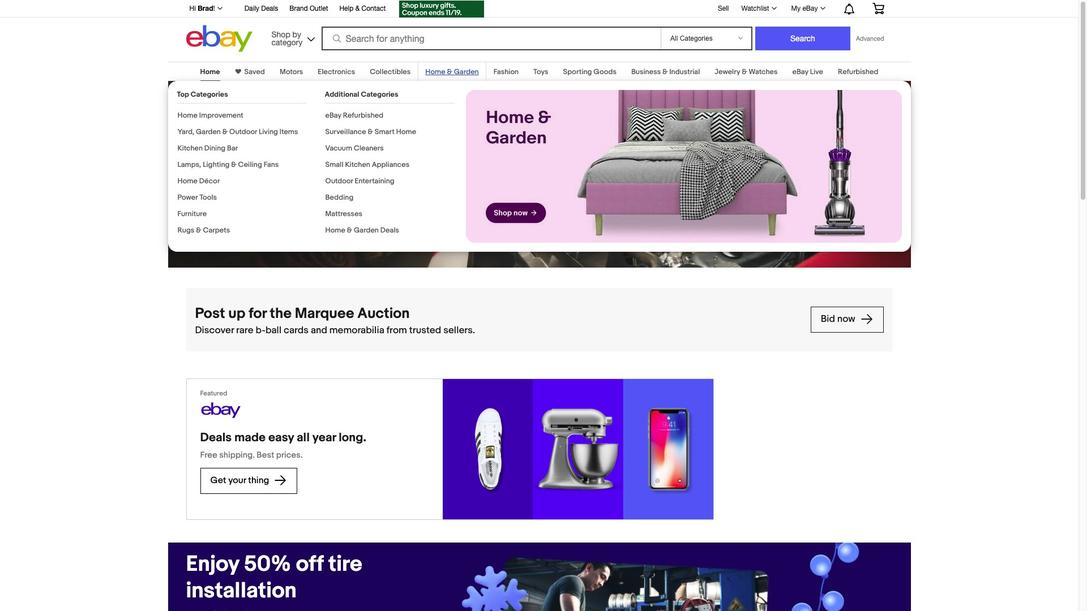 Task type: locate. For each thing, give the bounding box(es) containing it.
2 vertical spatial garden
[[354, 226, 379, 235]]

free
[[200, 450, 218, 461]]

ebay live
[[793, 67, 824, 76]]

1 vertical spatial kitchen
[[345, 160, 371, 169]]

keep
[[186, 90, 238, 116]]

1 vertical spatial garden
[[196, 127, 221, 137]]

1 horizontal spatial now
[[838, 314, 856, 325]]

0 horizontal spatial categories
[[191, 90, 228, 99]]

categories down collectibles link
[[361, 90, 399, 99]]

ebay up surveillance
[[326, 111, 342, 120]]

enjoy 50% off tire installation
[[186, 552, 363, 605]]

kitchen up "outdoor entertaining"
[[345, 160, 371, 169]]

1 horizontal spatial garden
[[354, 226, 379, 235]]

enjoy 50% off tire installation link
[[186, 552, 374, 606]]

0 vertical spatial and
[[345, 148, 363, 160]]

0 vertical spatial garden
[[454, 67, 479, 76]]

advanced link
[[851, 27, 890, 50]]

now right tools
[[221, 193, 239, 205]]

and up small kitchen appliances link
[[345, 148, 363, 160]]

0 vertical spatial ebay
[[803, 5, 819, 12]]

now for bid
[[838, 314, 856, 325]]

home up yard,
[[178, 111, 198, 120]]

cleaners
[[354, 144, 384, 153]]

décor
[[199, 177, 220, 186]]

additional categories element
[[325, 90, 455, 243]]

furniture
[[178, 210, 207, 219]]

ebay left 'live' at top right
[[793, 67, 809, 76]]

1 vertical spatial refurbished
[[343, 111, 384, 120]]

categories up home improvement link
[[191, 90, 228, 99]]

deals
[[261, 5, 278, 12], [381, 226, 399, 235], [200, 431, 232, 446]]

deals inside 'deals made easy all year long. free shipping. best prices.'
[[200, 431, 232, 446]]

1 horizontal spatial refurbished
[[839, 67, 879, 76]]

home for home décor
[[178, 177, 198, 186]]

vacuum
[[326, 144, 353, 153]]

lighting
[[203, 160, 230, 169]]

daily deals link
[[245, 3, 278, 15]]

categories for improvement
[[191, 90, 228, 99]]

home for home & garden
[[426, 67, 446, 76]]

get the coupon image
[[400, 1, 485, 18]]

garden down mattresses "link"
[[354, 226, 379, 235]]

items
[[280, 127, 298, 137]]

& for home & garden deals
[[347, 226, 353, 235]]

shop down 'décor'
[[196, 193, 219, 205]]

1 horizontal spatial outdoor
[[326, 177, 353, 186]]

shipping.
[[219, 450, 255, 461]]

1 horizontal spatial kitchen
[[345, 160, 371, 169]]

deals up the free on the left of the page
[[200, 431, 232, 446]]

by
[[293, 30, 301, 39]]

my
[[792, 5, 801, 12]]

& inside help & contact link
[[356, 5, 360, 12]]

0 horizontal spatial now
[[221, 193, 239, 205]]

1 horizontal spatial categories
[[361, 90, 399, 99]]

& left the smart
[[368, 127, 373, 137]]

home for home & garden deals
[[326, 226, 346, 235]]

None submit
[[756, 27, 851, 50]]

ebay right my
[[803, 5, 819, 12]]

get
[[211, 476, 226, 487]]

goods
[[594, 67, 617, 76]]

ebay inside the additional categories element
[[326, 111, 342, 120]]

1 vertical spatial shop
[[196, 193, 219, 205]]

1 horizontal spatial and
[[345, 148, 363, 160]]

0 horizontal spatial kitchen
[[178, 144, 203, 153]]

refurbished up surveillance & smart home
[[343, 111, 384, 120]]

0 vertical spatial shop
[[272, 30, 291, 39]]

garden inside the additional categories element
[[354, 226, 379, 235]]

& right rugs
[[196, 226, 202, 235]]

garden for home & garden
[[454, 67, 479, 76]]

&
[[356, 5, 360, 12], [447, 67, 453, 76], [663, 67, 668, 76], [742, 67, 748, 76], [223, 127, 228, 137], [368, 127, 373, 137], [231, 160, 237, 169], [196, 226, 202, 235], [347, 226, 353, 235]]

your up "living"
[[243, 90, 287, 116]]

top categories element
[[177, 90, 307, 243]]

0 horizontal spatial deals
[[200, 431, 232, 446]]

discover up engine
[[186, 148, 228, 160]]

for
[[249, 305, 267, 323]]

bedding
[[326, 193, 354, 202]]

smart
[[375, 127, 395, 137]]

2 horizontal spatial garden
[[454, 67, 479, 76]]

and down "marquee"
[[311, 325, 327, 337]]

cylinder
[[272, 148, 310, 160]]

now for shop
[[221, 193, 239, 205]]

1 vertical spatial deals
[[381, 226, 399, 235]]

daily deals
[[245, 5, 278, 12]]

business
[[632, 67, 661, 76]]

ebay for refurbished
[[326, 111, 342, 120]]

2 vertical spatial ebay
[[326, 111, 342, 120]]

your right the get
[[228, 476, 246, 487]]

furniture link
[[178, 210, 207, 219]]

help & contact
[[340, 5, 386, 12]]

shop left by
[[272, 30, 291, 39]]

mounts.
[[221, 160, 258, 173]]

0 horizontal spatial outdoor
[[229, 127, 257, 137]]

outlet
[[310, 5, 328, 12]]

year
[[313, 431, 336, 446]]

refurbished down advanced
[[839, 67, 879, 76]]

0 horizontal spatial garden
[[196, 127, 221, 137]]

outdoor up bar
[[229, 127, 257, 137]]

1 horizontal spatial shop
[[272, 30, 291, 39]]

saved link
[[241, 67, 265, 76]]

kitchen inside the additional categories element
[[345, 160, 371, 169]]

deals down entertaining
[[381, 226, 399, 235]]

ride
[[291, 90, 331, 116]]

outdoor entertaining
[[326, 177, 395, 186]]

electronics link
[[318, 67, 355, 76]]

shop inside shop by category
[[272, 30, 291, 39]]

brad
[[198, 4, 213, 12]]

account navigation
[[183, 0, 893, 19]]

0 vertical spatial now
[[221, 193, 239, 205]]

brand outlet link
[[290, 3, 328, 15]]

1 vertical spatial discover
[[195, 325, 234, 337]]

shop by category banner
[[183, 0, 893, 55]]

your inside keep your ride running smoothly discover engines, cylinder heads, and engine mounts.
[[243, 90, 287, 116]]

main content
[[0, 55, 1079, 612]]

kitchen
[[178, 144, 203, 153], [345, 160, 371, 169]]

refurbished inside the additional categories element
[[343, 111, 384, 120]]

shop
[[272, 30, 291, 39], [196, 193, 219, 205]]

yard, garden & outdoor living items link
[[178, 127, 298, 137]]

industrial
[[670, 67, 701, 76]]

1 vertical spatial your
[[228, 476, 246, 487]]

0 vertical spatial your
[[243, 90, 287, 116]]

& for rugs & carpets
[[196, 226, 202, 235]]

lamps, lighting & ceiling fans
[[178, 160, 279, 169]]

& for jewelry & watches
[[742, 67, 748, 76]]

all
[[297, 431, 310, 446]]

& right jewelry in the right of the page
[[742, 67, 748, 76]]

0 horizontal spatial and
[[311, 325, 327, 337]]

& for home & garden
[[447, 67, 453, 76]]

running
[[186, 116, 262, 143]]

garden left "fashion" link
[[454, 67, 479, 76]]

0 vertical spatial kitchen
[[178, 144, 203, 153]]

& for business & industrial
[[663, 67, 668, 76]]

home for home
[[200, 67, 220, 76]]

1 vertical spatial and
[[311, 325, 327, 337]]

home right collectibles link
[[426, 67, 446, 76]]

outdoor up bedding link on the top left
[[326, 177, 353, 186]]

home improvement link
[[178, 111, 244, 120]]

categories for refurbished
[[361, 90, 399, 99]]

1 horizontal spatial deals
[[261, 5, 278, 12]]

home down mattresses "link"
[[326, 226, 346, 235]]

deals right daily
[[261, 5, 278, 12]]

now right 'bid'
[[838, 314, 856, 325]]

& down search for anything text field
[[447, 67, 453, 76]]

appliances
[[372, 160, 410, 169]]

home décor link
[[178, 177, 220, 186]]

business & industrial
[[632, 67, 701, 76]]

1 vertical spatial now
[[838, 314, 856, 325]]

home up power
[[178, 177, 198, 186]]

shop by category button
[[267, 25, 318, 50]]

home for home improvement
[[178, 111, 198, 120]]

home
[[200, 67, 220, 76], [426, 67, 446, 76], [178, 111, 198, 120], [396, 127, 417, 137], [178, 177, 198, 186], [326, 226, 346, 235]]

1 categories from the left
[[191, 90, 228, 99]]

home up top categories
[[200, 67, 220, 76]]

off
[[296, 552, 324, 579]]

1 vertical spatial ebay
[[793, 67, 809, 76]]

& left ceiling
[[231, 160, 237, 169]]

and inside post up for the marquee auction discover rare b-ball cards and memorabilia from trusted sellers.
[[311, 325, 327, 337]]

home & garden
[[426, 67, 479, 76]]

shop inside main content
[[196, 193, 219, 205]]

mattresses
[[326, 210, 363, 219]]

0 horizontal spatial refurbished
[[343, 111, 384, 120]]

garden up kitchen dining bar
[[196, 127, 221, 137]]

2 horizontal spatial deals
[[381, 226, 399, 235]]

yard, garden & outdoor living items
[[178, 127, 298, 137]]

rare
[[236, 325, 254, 337]]

0 vertical spatial outdoor
[[229, 127, 257, 137]]

bid now
[[821, 314, 858, 325]]

garden
[[454, 67, 479, 76], [196, 127, 221, 137], [354, 226, 379, 235]]

kitchen dining bar link
[[178, 144, 238, 153]]

electronics
[[318, 67, 355, 76]]

1 vertical spatial outdoor
[[326, 177, 353, 186]]

2 vertical spatial deals
[[200, 431, 232, 446]]

!
[[213, 5, 215, 12]]

2 categories from the left
[[361, 90, 399, 99]]

your for thing
[[228, 476, 246, 487]]

kitchen up lamps,
[[178, 144, 203, 153]]

shop now
[[196, 193, 242, 205]]

& for surveillance & smart home
[[368, 127, 373, 137]]

ebay refurbished link
[[326, 111, 384, 120]]

hi
[[190, 5, 196, 12]]

0 vertical spatial discover
[[186, 148, 228, 160]]

kitchen dining bar
[[178, 144, 238, 153]]

0 horizontal spatial shop
[[196, 193, 219, 205]]

smoothly
[[267, 116, 360, 143]]

& right help
[[356, 5, 360, 12]]

categories
[[191, 90, 228, 99], [361, 90, 399, 99]]

hi brad !
[[190, 4, 215, 12]]

your shopping cart image
[[872, 3, 885, 14]]

rugs
[[178, 226, 195, 235]]

get your thing
[[211, 476, 271, 487]]

fashion link
[[494, 67, 519, 76]]

jewelry
[[715, 67, 741, 76]]

& right business
[[663, 67, 668, 76]]

& down mattresses
[[347, 226, 353, 235]]

50%
[[244, 552, 291, 579]]

0 vertical spatial deals
[[261, 5, 278, 12]]

discover down post
[[195, 325, 234, 337]]



Task type: describe. For each thing, give the bounding box(es) containing it.
cards
[[284, 325, 309, 337]]

small
[[326, 160, 344, 169]]

rugs & carpets
[[178, 226, 230, 235]]

fashion
[[494, 67, 519, 76]]

small kitchen appliances
[[326, 160, 410, 169]]

and inside keep your ride running smoothly discover engines, cylinder heads, and engine mounts.
[[345, 148, 363, 160]]

home right the smart
[[396, 127, 417, 137]]

motors
[[280, 67, 303, 76]]

jewelry & watches link
[[715, 67, 778, 76]]

shop by category
[[272, 30, 303, 47]]

outdoor inside the additional categories element
[[326, 177, 353, 186]]

bar
[[227, 144, 238, 153]]

shop for shop now
[[196, 193, 219, 205]]

vacuum cleaners
[[326, 144, 384, 153]]

outdoor inside top categories element
[[229, 127, 257, 137]]

top
[[177, 90, 189, 99]]

long.
[[339, 431, 367, 446]]

ebay inside account navigation
[[803, 5, 819, 12]]

tools
[[200, 193, 217, 202]]

motors link
[[280, 67, 303, 76]]

garden for home & garden deals
[[354, 226, 379, 235]]

jewelry & watches
[[715, 67, 778, 76]]

watchlist link
[[736, 2, 782, 15]]

enjoy
[[186, 552, 239, 579]]

sell
[[718, 4, 730, 12]]

post up for the marquee auction discover rare b-ball cards and memorabilia from trusted sellers.
[[195, 305, 475, 337]]

none submit inside shop by category banner
[[756, 27, 851, 50]]

collectibles link
[[370, 67, 411, 76]]

thing
[[248, 476, 269, 487]]

trusted
[[410, 325, 442, 337]]

your for ride
[[243, 90, 287, 116]]

outdoor entertaining link
[[326, 177, 395, 186]]

easy
[[269, 431, 294, 446]]

refurbished link
[[839, 67, 879, 76]]

discover inside post up for the marquee auction discover rare b-ball cards and memorabilia from trusted sellers.
[[195, 325, 234, 337]]

toys
[[534, 67, 549, 76]]

sporting goods link
[[564, 67, 617, 76]]

improvement
[[199, 111, 244, 120]]

discover inside keep your ride running smoothly discover engines, cylinder heads, and engine mounts.
[[186, 148, 228, 160]]

tire
[[329, 552, 363, 579]]

kitchen inside top categories element
[[178, 144, 203, 153]]

watchlist
[[742, 5, 770, 12]]

living
[[259, 127, 278, 137]]

power tools
[[178, 193, 217, 202]]

contact
[[362, 5, 386, 12]]

& for help & contact
[[356, 5, 360, 12]]

auction
[[358, 305, 410, 323]]

installation
[[186, 578, 297, 605]]

Search for anything text field
[[323, 28, 659, 49]]

brand
[[290, 5, 308, 12]]

mattresses link
[[326, 210, 363, 219]]

& down the improvement
[[223, 127, 228, 137]]

post
[[195, 305, 225, 323]]

shop for shop by category
[[272, 30, 291, 39]]

ebay for live
[[793, 67, 809, 76]]

0 vertical spatial refurbished
[[839, 67, 879, 76]]

sporting
[[564, 67, 592, 76]]

additional
[[325, 90, 360, 99]]

collectibles
[[370, 67, 411, 76]]

marquee
[[295, 305, 354, 323]]

vacuum cleaners link
[[326, 144, 384, 153]]

help & contact link
[[340, 3, 386, 15]]

carpets
[[203, 226, 230, 235]]

my ebay
[[792, 5, 819, 12]]

prices.
[[276, 450, 303, 461]]

surveillance
[[326, 127, 366, 137]]

saved
[[245, 67, 265, 76]]

keep your ride running smoothly discover engines, cylinder heads, and engine mounts.
[[186, 90, 363, 173]]

main content containing keep your ride running smoothly
[[0, 55, 1079, 612]]

heads,
[[312, 148, 343, 160]]

up
[[228, 305, 246, 323]]

deals inside account navigation
[[261, 5, 278, 12]]

garden inside top categories element
[[196, 127, 221, 137]]

the
[[270, 305, 292, 323]]

home & garden deals
[[326, 226, 399, 235]]

power
[[178, 193, 198, 202]]

post up for the marquee auction link
[[195, 305, 802, 324]]

engine
[[186, 160, 218, 173]]

ceiling
[[238, 160, 262, 169]]

fans
[[264, 160, 279, 169]]

b-
[[256, 325, 266, 337]]

small kitchen appliances link
[[326, 160, 410, 169]]

ball
[[266, 325, 282, 337]]

entertaining
[[355, 177, 395, 186]]

home & garden - shop now image
[[466, 90, 902, 243]]

toys link
[[534, 67, 549, 76]]

advanced
[[857, 35, 885, 42]]

my ebay link
[[786, 2, 831, 15]]

deals inside the additional categories element
[[381, 226, 399, 235]]

additional categories
[[325, 90, 399, 99]]

home décor
[[178, 177, 220, 186]]

lamps,
[[178, 160, 201, 169]]

best
[[257, 450, 274, 461]]

deals made easy all year long. free shipping. best prices.
[[200, 431, 367, 461]]

category
[[272, 38, 303, 47]]



Task type: vqa. For each thing, say whether or not it's contained in the screenshot.
SHOP related to Shop now
yes



